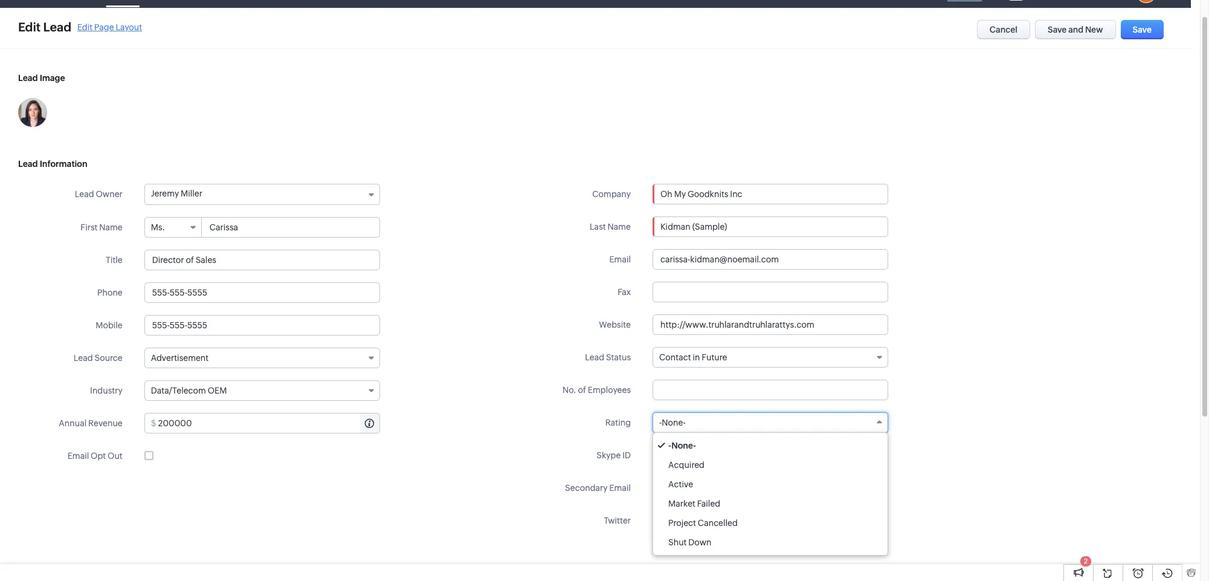 Task type: describe. For each thing, give the bounding box(es) containing it.
cancelled
[[698, 518, 738, 528]]

lead source
[[74, 353, 123, 363]]

Ms. field
[[145, 218, 202, 237]]

shut down
[[669, 537, 712, 547]]

first name
[[81, 222, 123, 232]]

revenue
[[88, 418, 123, 428]]

shut
[[669, 537, 687, 547]]

advertisement
[[151, 353, 209, 363]]

data/telecom oem
[[151, 386, 227, 395]]

source
[[95, 353, 123, 363]]

edit page layout link
[[77, 22, 142, 32]]

save and new button
[[1036, 20, 1116, 39]]

market failed
[[669, 499, 721, 508]]

lead status
[[585, 352, 631, 362]]

-none- inside -none- field
[[660, 418, 686, 427]]

last name
[[590, 222, 631, 232]]

jeremy miller
[[151, 189, 203, 198]]

future
[[702, 352, 728, 362]]

shut down option
[[654, 533, 888, 552]]

jeremy
[[151, 189, 179, 198]]

annual
[[59, 418, 87, 428]]

create menu element
[[1002, 0, 1031, 8]]

lead owner
[[75, 189, 123, 199]]

skype id
[[597, 450, 631, 460]]

opt
[[91, 451, 106, 461]]

project
[[669, 518, 696, 528]]

lead left page
[[43, 20, 71, 34]]

lead for lead image
[[18, 73, 38, 83]]

down
[[689, 537, 712, 547]]

-None- field
[[653, 412, 889, 433]]

project cancelled option
[[654, 513, 888, 533]]

2
[[1085, 557, 1088, 565]]

acquired option
[[654, 455, 888, 475]]

lead image
[[18, 73, 65, 83]]

email for email
[[610, 255, 631, 264]]

contact
[[660, 352, 691, 362]]

secondary
[[565, 483, 608, 493]]

information
[[40, 159, 87, 169]]

twitter
[[604, 516, 631, 525]]

search element
[[1031, 0, 1056, 8]]

-none- inside -none- option
[[669, 441, 697, 450]]

owner
[[96, 189, 123, 199]]

setup element
[[1106, 0, 1130, 8]]

company
[[593, 189, 631, 199]]

new
[[1086, 25, 1104, 34]]

contact in future
[[660, 352, 728, 362]]

Data/Telecom OEM field
[[144, 380, 380, 401]]

acquired
[[669, 460, 705, 470]]

industry
[[90, 386, 123, 395]]

profile image
[[1130, 0, 1164, 8]]

website
[[599, 320, 631, 330]]

no. of employees
[[563, 385, 631, 395]]

- inside field
[[660, 418, 662, 427]]

in
[[693, 352, 700, 362]]

- inside option
[[669, 441, 672, 450]]

page
[[94, 22, 114, 32]]

fax
[[618, 287, 631, 297]]

active option
[[654, 475, 888, 494]]



Task type: vqa. For each thing, say whether or not it's contained in the screenshot.
second Orders from the left
no



Task type: locate. For each thing, give the bounding box(es) containing it.
edit up lead image
[[18, 20, 41, 34]]

data/telecom
[[151, 386, 206, 395]]

save left and
[[1048, 25, 1067, 34]]

active
[[669, 479, 694, 489]]

0 horizontal spatial -
[[660, 418, 662, 427]]

save
[[1048, 25, 1067, 34], [1133, 25, 1152, 34]]

None text field
[[653, 216, 889, 237], [202, 218, 380, 237], [144, 315, 380, 336], [158, 414, 380, 433], [653, 445, 889, 466], [669, 511, 888, 530], [653, 216, 889, 237], [202, 218, 380, 237], [144, 315, 380, 336], [158, 414, 380, 433], [653, 445, 889, 466], [669, 511, 888, 530]]

save inside save button
[[1133, 25, 1152, 34]]

save down 'profile' image
[[1133, 25, 1152, 34]]

1 vertical spatial -none-
[[669, 441, 697, 450]]

annual revenue
[[59, 418, 123, 428]]

email
[[610, 255, 631, 264], [68, 451, 89, 461], [610, 483, 631, 493]]

name right last
[[608, 222, 631, 232]]

$
[[151, 418, 156, 428]]

edit lead edit page layout
[[18, 20, 142, 34]]

edit inside edit lead edit page layout
[[77, 22, 93, 32]]

-none-
[[660, 418, 686, 427], [669, 441, 697, 450]]

mobile
[[96, 320, 123, 330]]

and
[[1069, 25, 1084, 34]]

of
[[578, 385, 586, 395]]

no.
[[563, 385, 577, 395]]

market failed option
[[654, 494, 888, 513]]

None field
[[654, 184, 888, 204]]

1 vertical spatial email
[[68, 451, 89, 461]]

title
[[106, 255, 123, 265]]

- right rating
[[660, 418, 662, 427]]

0 horizontal spatial save
[[1048, 25, 1067, 34]]

none- inside field
[[662, 418, 686, 427]]

1 horizontal spatial save
[[1133, 25, 1152, 34]]

lead left image
[[18, 73, 38, 83]]

employees
[[588, 385, 631, 395]]

lead left owner
[[75, 189, 94, 199]]

secondary email
[[565, 483, 631, 493]]

2 vertical spatial email
[[610, 483, 631, 493]]

None text field
[[654, 184, 888, 204], [653, 249, 889, 270], [144, 250, 380, 270], [653, 282, 889, 302], [144, 282, 380, 303], [653, 314, 889, 335], [653, 380, 889, 400], [653, 478, 889, 498], [654, 184, 888, 204], [653, 249, 889, 270], [144, 250, 380, 270], [653, 282, 889, 302], [144, 282, 380, 303], [653, 314, 889, 335], [653, 380, 889, 400], [653, 478, 889, 498]]

0 vertical spatial -none-
[[660, 418, 686, 427]]

failed
[[698, 499, 721, 508]]

status
[[606, 352, 631, 362]]

lead left status
[[585, 352, 605, 362]]

ms.
[[151, 222, 165, 232]]

lead for lead status
[[585, 352, 605, 362]]

email for email opt out
[[68, 451, 89, 461]]

first
[[81, 222, 98, 232]]

name
[[608, 222, 631, 232], [99, 222, 123, 232]]

miller
[[181, 189, 203, 198]]

name for first name
[[99, 222, 123, 232]]

save for save and new
[[1048, 25, 1067, 34]]

Advertisement field
[[144, 348, 380, 368]]

edit left page
[[77, 22, 93, 32]]

name right first
[[99, 222, 123, 232]]

oem
[[208, 386, 227, 395]]

email up the fax on the right
[[610, 255, 631, 264]]

image
[[40, 73, 65, 83]]

save inside save and new button
[[1048, 25, 1067, 34]]

market
[[669, 499, 696, 508]]

rating
[[606, 418, 631, 427]]

-
[[660, 418, 662, 427], [669, 441, 672, 450]]

0 horizontal spatial edit
[[18, 20, 41, 34]]

id
[[623, 450, 631, 460]]

email left opt
[[68, 451, 89, 461]]

save for save
[[1133, 25, 1152, 34]]

Contact in Future field
[[653, 347, 889, 368]]

lead for lead owner
[[75, 189, 94, 199]]

- up acquired on the bottom right of the page
[[669, 441, 672, 450]]

0 horizontal spatial name
[[99, 222, 123, 232]]

lead for lead source
[[74, 353, 93, 363]]

0 vertical spatial -
[[660, 418, 662, 427]]

cancel button
[[977, 20, 1031, 39]]

list box containing -none-
[[654, 433, 888, 555]]

lead for lead information
[[18, 159, 38, 169]]

email up twitter
[[610, 483, 631, 493]]

last
[[590, 222, 606, 232]]

none-
[[662, 418, 686, 427], [672, 441, 697, 450]]

skype
[[597, 450, 621, 460]]

0 vertical spatial none-
[[662, 418, 686, 427]]

phone
[[97, 288, 123, 297]]

1 horizontal spatial edit
[[77, 22, 93, 32]]

lead information
[[18, 159, 87, 169]]

out
[[108, 451, 123, 461]]

0 vertical spatial email
[[610, 255, 631, 264]]

1 horizontal spatial name
[[608, 222, 631, 232]]

lead
[[43, 20, 71, 34], [18, 73, 38, 83], [18, 159, 38, 169], [75, 189, 94, 199], [585, 352, 605, 362], [74, 353, 93, 363]]

none- inside option
[[672, 441, 697, 450]]

email opt out
[[68, 451, 123, 461]]

save button
[[1121, 20, 1164, 39]]

1 horizontal spatial -
[[669, 441, 672, 450]]

marketplace element
[[1081, 0, 1106, 8]]

cancel
[[990, 25, 1018, 34]]

2 save from the left
[[1133, 25, 1152, 34]]

lead left source
[[74, 353, 93, 363]]

layout
[[116, 22, 142, 32]]

-none- option
[[654, 436, 888, 455]]

1 vertical spatial -
[[669, 441, 672, 450]]

name for last name
[[608, 222, 631, 232]]

edit
[[18, 20, 41, 34], [77, 22, 93, 32]]

lead left information
[[18, 159, 38, 169]]

1 save from the left
[[1048, 25, 1067, 34]]

save and new
[[1048, 25, 1104, 34]]

image image
[[18, 98, 47, 127]]

project cancelled
[[669, 518, 738, 528]]

1 vertical spatial none-
[[672, 441, 697, 450]]

list box
[[654, 433, 888, 555]]



